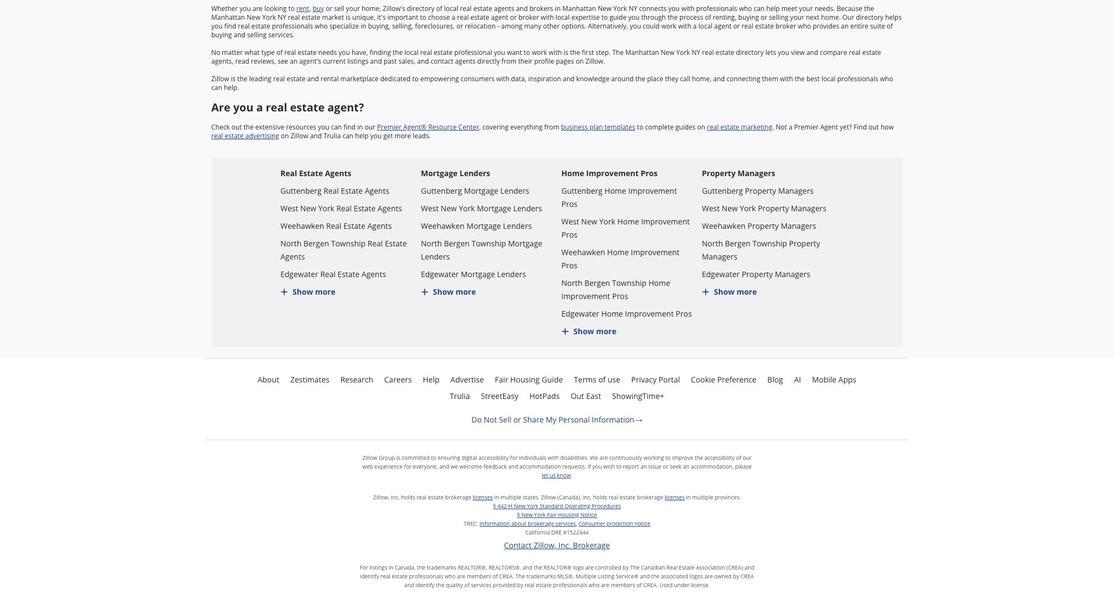 Task type: locate. For each thing, give the bounding box(es) containing it.
ai
[[794, 374, 801, 385]]

pros inside the north bergen township home improvement pros
[[612, 291, 628, 301]]

1 vertical spatial not
[[484, 414, 497, 425]]

weehawken down west new york mortgage lenders link
[[421, 220, 465, 231]]

zillow inside zillow, inc. holds real estate brokerage licenses in multiple states. zillow (canada), inc. holds real estate brokerage licenses in multiple provinces. § 442-h new york standard operating procedures § new york fair housing notice trec: information about brokerage services , consumer protection notice california dre #1522444 contact zillow, inc. brokerage
[[541, 493, 556, 501]]

are
[[211, 100, 230, 114]]

meet
[[782, 4, 798, 13]]

1 horizontal spatial ,
[[576, 520, 577, 527]]

you inside zillow group is committed to ensuring digital accessibility for individuals with disabilities. we are continuously working to improve the accessibility of our web experience for everyone, and we welcome feedback and accommodation requests. if you wish to report an issue or seek an accommodation, please let us know .
[[593, 463, 602, 470]]

with inside zillow group is committed to ensuring digital accessibility for individuals with disabilities. we are continuously working to improve the accessibility of our web experience for everyone, and we welcome feedback and accommodation requests. if you wish to report an issue or seek an accommodation, please let us know .
[[548, 454, 559, 461]]

show for property
[[714, 286, 735, 297]]

edgewater down north bergen township property managers
[[702, 269, 740, 279]]

0 horizontal spatial brokerage
[[445, 493, 471, 501]]

township for real
[[331, 238, 366, 248]]

new down guttenberg real estate agents link
[[300, 203, 316, 213]]

1 horizontal spatial licenses
[[665, 493, 685, 501]]

home,
[[362, 4, 381, 13], [692, 74, 712, 83]]

2 licenses link from the left
[[665, 493, 685, 501]]

real inside guttenberg real estate agents link
[[324, 185, 339, 196]]

requests.
[[563, 463, 586, 470]]

place
[[647, 74, 664, 83]]

estate
[[299, 168, 323, 178], [341, 185, 363, 196], [354, 203, 376, 213], [344, 220, 366, 231], [385, 238, 407, 248], [338, 269, 360, 279], [679, 564, 695, 571]]

bergen for mortgage
[[444, 238, 470, 248]]

are down 'association'
[[705, 572, 713, 580]]

2 out from the left
[[869, 122, 879, 131]]

and inside check out the extensive resources you can find in our premier agent® resource center , covering everything from business plan templates to complete guides on real estate marketing . not a premier agent yet? find out how real estate advertising on zillow and trulia can help you get more leads.
[[310, 131, 322, 140]]

0 vertical spatial .
[[773, 122, 774, 131]]

1 accessibility from the left
[[479, 454, 509, 461]]

show more for mortgage
[[433, 286, 476, 297]]

township for mortgage
[[472, 238, 506, 248]]

0 vertical spatial help
[[767, 4, 780, 13]]

help inside check out the extensive resources you can find in our premier agent® resource center , covering everything from business plan templates to complete guides on real estate marketing . not a premier agent yet? find out how real estate advertising on zillow and trulia can help you get more leads.
[[355, 131, 369, 140]]

west down mortgage lenders
[[421, 203, 439, 213]]

1 horizontal spatial identify
[[416, 581, 435, 589]]

show for real
[[293, 286, 313, 297]]

finding
[[370, 47, 391, 57]]

guttenberg for real
[[281, 185, 322, 196]]

help.
[[224, 83, 239, 92]]

have,
[[352, 47, 368, 57]]

0 horizontal spatial by
[[517, 581, 523, 589]]

information inside zillow, inc. holds real estate brokerage licenses in multiple states. zillow (canada), inc. holds real estate brokerage licenses in multiple provinces. § 442-h new york standard operating procedures § new york fair housing notice trec: information about brokerage services , consumer protection notice california dre #1522444 contact zillow, inc. brokerage
[[480, 520, 510, 527]]

improvement inside the north bergen township home improvement pros
[[562, 291, 610, 301]]

ny
[[629, 4, 638, 13], [278, 12, 286, 22], [692, 47, 701, 57]]

0 vertical spatial agents
[[494, 4, 515, 13]]

west down guttenberg home improvement pros
[[562, 216, 579, 226]]

controlled
[[595, 564, 621, 571]]

estate up relocation
[[473, 4, 492, 13]]

home improvement pros
[[562, 168, 658, 178]]

0 horizontal spatial the
[[516, 572, 525, 580]]

§
[[493, 502, 496, 510], [517, 511, 520, 518]]

the
[[612, 47, 624, 57], [630, 564, 640, 571], [516, 572, 525, 580]]

1 vertical spatial identify
[[416, 581, 435, 589]]

1 horizontal spatial services
[[556, 520, 576, 527]]

1 horizontal spatial premier
[[794, 122, 819, 131]]

§ left 442-
[[493, 502, 496, 510]]

1 vertical spatial buying
[[211, 30, 232, 39]]

find inside check out the extensive resources you can find in our premier agent® resource center , covering everything from business plan templates to complete guides on real estate marketing . not a premier agent yet? find out how real estate advertising on zillow and trulia can help you get more leads.
[[344, 122, 356, 131]]

north for north bergen township property managers
[[702, 238, 723, 248]]

0 horizontal spatial information
[[480, 520, 510, 527]]

estate inside zillow is the leading real estate and rental marketplace dedicated to empowering consumers with data, inspiration and knowledge around the place they call home, and connecting them with the best local professionals who can help.
[[287, 74, 306, 83]]

0 horizontal spatial out
[[232, 122, 242, 131]]

north bergen township real estate agents
[[281, 238, 407, 262]]

a
[[452, 12, 455, 22], [693, 21, 697, 30], [256, 100, 263, 114], [789, 122, 793, 131]]

accessibility up feedback
[[479, 454, 509, 461]]

of inside whether you are looking to rent, buy or sell your home, zillow's directory of local real estate agents and brokers in manhattan new york ny connects you with professionals who can help meet your needs. because the manhattan new york ny
[[436, 4, 443, 13]]

3 guttenberg from the left
[[562, 185, 603, 196]]

property down north bergen township property managers
[[742, 269, 773, 279]]

home inside weehawken home improvement pros
[[607, 247, 629, 257]]

zillow inside check out the extensive resources you can find in our premier agent® resource center , covering everything from business plan templates to complete guides on real estate marketing . not a premier agent yet? find out how real estate advertising on zillow and trulia can help you get more leads.
[[291, 131, 308, 140]]

1 horizontal spatial ny
[[629, 4, 638, 13]]

2 premier from the left
[[794, 122, 819, 131]]

not right "do"
[[484, 414, 497, 425]]

are
[[253, 4, 263, 13], [600, 454, 608, 461], [586, 564, 594, 571], [457, 572, 465, 580], [705, 572, 713, 580], [601, 581, 610, 589]]

housing up hotpads
[[510, 374, 540, 385]]

1 horizontal spatial agents
[[494, 4, 515, 13]]

weehawken home improvement pros link
[[562, 246, 693, 272]]

1 licenses from the left
[[473, 493, 493, 501]]

york down states.
[[527, 502, 539, 510]]

west inside west new york mortgage lenders link
[[421, 203, 439, 213]]

edgewater down the north bergen township home improvement pros
[[562, 308, 599, 319]]

the inside real estate market is unique, it's important to choose a real estate agent or broker with local expertise to guide you through the process of renting, buying or selling your next home. our directory helps you find real estate professionals who specialize in buying, selling, foreclosures, or relocation - among many other options. alternatively, you could work with a local agent or real estate broker who provides an entire suite of buying and selling services.
[[668, 12, 678, 22]]

1 horizontal spatial information
[[592, 414, 635, 425]]

of left renting,
[[705, 12, 711, 22]]

show more down edgewater home improvement pros link
[[574, 326, 617, 336]]

information down east
[[592, 414, 635, 425]]

we
[[451, 463, 458, 470]]

2 horizontal spatial manhattan
[[626, 47, 659, 57]]

improvement up west new york home improvement pros link
[[628, 185, 677, 196]]

inspiration
[[528, 74, 561, 83]]

accommodation,
[[691, 463, 734, 470]]

local inside whether you are looking to rent, buy or sell your home, zillow's directory of local real estate agents and brokers in manhattan new york ny connects you with professionals who can help meet your needs. because the manhattan new york ny
[[444, 4, 458, 13]]

north inside north bergen township real estate agents
[[281, 238, 302, 248]]

0 horizontal spatial crea.
[[499, 572, 514, 580]]

in
[[555, 4, 561, 13], [361, 21, 366, 30], [357, 122, 363, 131], [494, 493, 499, 501], [686, 493, 691, 501], [389, 564, 394, 571]]

improvement inside guttenberg home improvement pros
[[628, 185, 677, 196]]

who
[[739, 4, 752, 13], [315, 21, 328, 30], [798, 21, 811, 30], [880, 74, 893, 83], [445, 572, 456, 580], [589, 581, 600, 589]]

digital
[[462, 454, 477, 461]]

show more down edgewater mortgage lenders link
[[433, 286, 476, 297]]

real down north bergen township real estate agents
[[320, 269, 336, 279]]

north inside north bergen township mortgage lenders
[[421, 238, 442, 248]]

2 horizontal spatial directory
[[856, 12, 884, 22]]

directory
[[407, 4, 435, 13], [856, 12, 884, 22], [736, 47, 764, 57]]

for
[[360, 564, 368, 571]]

property up the weehawken property managers on the right of page
[[758, 203, 789, 213]]

0 horizontal spatial trulia
[[324, 131, 341, 140]]

1 vertical spatial .
[[571, 471, 572, 479]]

and up crea
[[745, 564, 755, 571]]

the right canada,
[[417, 564, 426, 571]]

1 horizontal spatial accessibility
[[705, 454, 735, 461]]

the left process
[[668, 12, 678, 22]]

west down property managers
[[702, 203, 720, 213]]

agents inside 'real estate directory lets you view and compare real estate agents, read reviews, see an agent's current listings and past sales, and contact agents directly from their profile pages on zillow.'
[[455, 56, 476, 66]]

needs.
[[815, 4, 835, 13]]

trulia
[[324, 131, 341, 140], [450, 391, 470, 401]]

weehawken down the 'west new york home improvement pros'
[[562, 247, 605, 257]]

1 horizontal spatial selling
[[769, 12, 789, 22]]

0 horizontal spatial home,
[[362, 4, 381, 13]]

from left business
[[544, 122, 559, 131]]

1 vertical spatial §
[[517, 511, 520, 518]]

1 horizontal spatial brokerage
[[528, 520, 554, 527]]

business
[[561, 122, 588, 131]]

identify down canada,
[[416, 581, 435, 589]]

0 horizontal spatial help
[[355, 131, 369, 140]]

1 horizontal spatial holds
[[593, 493, 607, 501]]

resource
[[428, 122, 457, 131]]

1 vertical spatial our
[[743, 454, 752, 461]]

an left issue on the bottom right of the page
[[641, 463, 647, 470]]

2 holds from the left
[[593, 493, 607, 501]]

0 horizontal spatial members
[[467, 572, 491, 580]]

provided
[[493, 581, 516, 589]]

1 out from the left
[[232, 122, 242, 131]]

1 vertical spatial zillow,
[[534, 540, 557, 550]]

estate inside for listings in canada, the trademarks realtor®, realtors®, and the realtor® logo are controlled by the canadian real estate association (crea) and identify real estate professionals who are members of crea. the trademarks mls®, multiple listing service® and the associated logos are owned by crea and identify the quality of services provided by real estate professionals who are members of crea. used under license.
[[679, 564, 695, 571]]

guttenberg inside guttenberg mortgage lenders link
[[421, 185, 462, 196]]

0 vertical spatial information
[[592, 414, 635, 425]]

mortgage down weehawken mortgage lenders link
[[508, 238, 543, 248]]

0 vertical spatial home,
[[362, 4, 381, 13]]

home
[[562, 168, 584, 178], [605, 185, 626, 196], [618, 216, 639, 226], [607, 247, 629, 257], [649, 278, 670, 288], [601, 308, 623, 319]]

1 vertical spatial trademarks
[[527, 572, 556, 580]]

trademarks up quality
[[427, 564, 457, 571]]

housing inside zillow, inc. holds real estate brokerage licenses in multiple states. zillow (canada), inc. holds real estate brokerage licenses in multiple provinces. § 442-h new york standard operating procedures § new york fair housing notice trec: information about brokerage services , consumer protection notice california dre #1522444 contact zillow, inc. brokerage
[[558, 511, 579, 518]]

ny down process
[[692, 47, 701, 57]]

bergen inside north bergen township mortgage lenders
[[444, 238, 470, 248]]

bergen inside north bergen township real estate agents
[[304, 238, 329, 248]]

show more for property
[[714, 286, 757, 297]]

group
[[379, 454, 395, 461]]

1 horizontal spatial multiple
[[693, 493, 714, 501]]

york inside west new york real estate agents link
[[318, 203, 334, 213]]

1 vertical spatial for
[[404, 463, 412, 470]]

out left how
[[869, 122, 879, 131]]

north for north bergen township home improvement pros
[[562, 278, 583, 288]]

broker left other
[[519, 12, 539, 22]]

weehawken inside weehawken home improvement pros
[[562, 247, 605, 257]]

estate inside north bergen township real estate agents
[[385, 238, 407, 248]]

contact zillow, inc. brokerage link
[[364, 540, 750, 550]]

managers
[[738, 168, 776, 178], [778, 185, 814, 196], [791, 203, 827, 213], [781, 220, 816, 231], [702, 251, 738, 262], [775, 269, 811, 279]]

housing down operating
[[558, 511, 579, 518]]

1 horizontal spatial on
[[576, 56, 584, 66]]

empowering
[[420, 74, 459, 83]]

1 guttenberg from the left
[[281, 185, 322, 196]]

1 premier from the left
[[377, 122, 402, 131]]

who up how
[[880, 74, 893, 83]]

1 vertical spatial crea.
[[643, 581, 658, 589]]

zillow group is committed to ensuring digital accessibility for individuals with disabilities. we are continuously working to improve the accessibility of our web experience for everyone, and we welcome feedback and accommodation requests. if you wish to report an issue or seek an accommodation, please let us know .
[[362, 454, 752, 479]]

township inside north bergen township mortgage lenders
[[472, 238, 506, 248]]

1 holds from the left
[[401, 493, 415, 501]]

showingtime+ link
[[612, 389, 665, 403]]

fair down standard
[[547, 511, 557, 518]]

broker
[[519, 12, 539, 22], [776, 21, 796, 30]]

multiple left 'provinces.'
[[693, 493, 714, 501]]

is right 'group'
[[396, 454, 400, 461]]

442-
[[497, 502, 509, 510]]

work
[[661, 21, 677, 30], [532, 47, 547, 57]]

weehawken for weehawken real estate agents
[[281, 220, 324, 231]]

not inside check out the extensive resources you can find in our premier agent® resource center , covering everything from business plan templates to complete guides on real estate marketing . not a premier agent yet? find out how real estate advertising on zillow and trulia can help you get more leads.
[[776, 122, 787, 131]]

guttenberg inside guttenberg real estate agents link
[[281, 185, 322, 196]]

to inside whether you are looking to rent, buy or sell your home, zillow's directory of local real estate agents and brokers in manhattan new york ny connects you with professionals who can help meet your needs. because the manhattan new york ny
[[288, 4, 295, 13]]

0 horizontal spatial identify
[[360, 572, 379, 580]]

1 horizontal spatial listings
[[370, 564, 387, 571]]

0 horizontal spatial services
[[471, 581, 492, 589]]

.
[[773, 122, 774, 131], [571, 471, 572, 479]]

1 horizontal spatial find
[[344, 122, 356, 131]]

covering
[[483, 122, 509, 131]]

services down the realtor®,
[[471, 581, 492, 589]]

dre
[[551, 528, 562, 536]]

0 vertical spatial buying
[[739, 12, 759, 22]]

ai link
[[794, 373, 801, 386]]

west inside 'west new york property managers' link
[[702, 203, 720, 213]]

manhattan up options.
[[563, 4, 596, 13]]

1 vertical spatial members
[[611, 581, 635, 589]]

york down guttenberg real estate agents link
[[318, 203, 334, 213]]

out right check
[[232, 122, 242, 131]]

agent left many
[[491, 12, 509, 22]]

west down the real estate agents
[[281, 203, 298, 213]]

accessibility up accommodation,
[[705, 454, 735, 461]]

west new york home improvement pros
[[562, 216, 690, 240]]

logo
[[573, 564, 584, 571]]

privacy
[[631, 374, 657, 385]]

welcome
[[459, 463, 482, 470]]

0 vertical spatial services
[[556, 520, 576, 527]]

estate inside whether you are looking to rent, buy or sell your home, zillow's directory of local real estate agents and brokers in manhattan new york ny connects you with professionals who can help meet your needs. because the manhattan new york ny
[[473, 4, 492, 13]]

on right advertising
[[281, 131, 289, 140]]

advertise
[[451, 374, 484, 385]]

1 vertical spatial from
[[544, 122, 559, 131]]

1 horizontal spatial inc.
[[559, 540, 571, 550]]

mortgage inside north bergen township mortgage lenders
[[508, 238, 543, 248]]

work inside real estate market is unique, it's important to choose a real estate agent or broker with local expertise to guide you through the process of renting, buying or selling your next home. our directory helps you find real estate professionals who specialize in buying, selling, foreclosures, or relocation - among many other options. alternatively, you could work with a local agent or real estate broker who provides an entire suite of buying and selling services.
[[661, 21, 677, 30]]

township down weehawken property managers link
[[753, 238, 787, 248]]

streeteasy link
[[481, 389, 519, 403]]

1 licenses link from the left
[[473, 493, 493, 501]]

1 horizontal spatial work
[[661, 21, 677, 30]]

guide
[[542, 374, 563, 385]]

0 horizontal spatial listings
[[347, 56, 369, 66]]

west inside the 'west new york home improvement pros'
[[562, 216, 579, 226]]

1 vertical spatial information
[[480, 520, 510, 527]]

0 horizontal spatial our
[[365, 122, 375, 131]]

west inside west new york real estate agents link
[[281, 203, 298, 213]]

1 horizontal spatial directory
[[736, 47, 764, 57]]

1 vertical spatial fair
[[547, 511, 557, 518]]

professionals inside zillow is the leading real estate and rental marketplace dedicated to empowering consumers with data, inspiration and knowledge around the place they call home, and connecting them with the best local professionals who can help.
[[838, 74, 879, 83]]

from inside check out the extensive resources you can find in our premier agent® resource center , covering everything from business plan templates to complete guides on real estate marketing . not a premier agent yet? find out how real estate advertising on zillow and trulia can help you get more leads.
[[544, 122, 559, 131]]

who inside whether you are looking to rent, buy or sell your home, zillow's directory of local real estate agents and brokers in manhattan new york ny connects you with professionals who can help meet your needs. because the manhattan new york ny
[[739, 4, 752, 13]]

. inside check out the extensive resources you can find in our premier agent® resource center , covering everything from business plan templates to complete guides on real estate marketing . not a premier agent yet? find out how real estate advertising on zillow and trulia can help you get more leads.
[[773, 122, 774, 131]]

guttenberg down home improvement pros
[[562, 185, 603, 196]]

0 vertical spatial zillow,
[[373, 493, 390, 501]]

local left expertise
[[556, 12, 570, 22]]

professionals inside whether you are looking to rent, buy or sell your home, zillow's directory of local real estate agents and brokers in manhattan new york ny connects you with professionals who can help meet your needs. because the manhattan new york ny
[[696, 4, 737, 13]]

4 guttenberg from the left
[[702, 185, 743, 196]]

real inside north bergen township real estate agents
[[368, 238, 383, 248]]

0 vertical spatial fair
[[495, 374, 508, 385]]

guttenberg for home
[[562, 185, 603, 196]]

1 vertical spatial selling
[[247, 30, 267, 39]]

manhattan down could
[[626, 47, 659, 57]]

quality
[[446, 581, 463, 589]]

or left 'sell'
[[326, 4, 332, 13]]

1 horizontal spatial housing
[[558, 511, 579, 518]]

guttenberg mortgage lenders link
[[421, 184, 529, 197]]

from
[[502, 56, 517, 66], [544, 122, 559, 131]]

,
[[479, 122, 481, 131], [576, 520, 577, 527]]

agents inside north bergen township real estate agents
[[281, 251, 305, 262]]

careers link
[[384, 373, 412, 386]]

bergen inside north bergen township property managers
[[725, 238, 751, 248]]

more down edgewater mortgage lenders link
[[456, 286, 476, 297]]

you right are
[[233, 100, 254, 114]]

edgewater mortgage lenders link
[[421, 268, 526, 281]]

the inside whether you are looking to rent, buy or sell your home, zillow's directory of local real estate agents and brokers in manhattan new york ny connects you with professionals who can help meet your needs. because the manhattan new york ny
[[864, 4, 874, 13]]

hotpads
[[530, 391, 560, 401]]

and up the real estate agents
[[310, 131, 322, 140]]

zillow
[[211, 74, 229, 83], [291, 131, 308, 140], [363, 454, 377, 461], [541, 493, 556, 501]]

0 horizontal spatial not
[[484, 414, 497, 425]]

0 vertical spatial trulia
[[324, 131, 341, 140]]

0 vertical spatial not
[[776, 122, 787, 131]]

1 vertical spatial by
[[733, 572, 739, 580]]

fair up streeteasy
[[495, 374, 508, 385]]

identify down for on the bottom left
[[360, 572, 379, 580]]

1 horizontal spatial not
[[776, 122, 787, 131]]

hotpads link
[[530, 389, 560, 403]]

research
[[340, 374, 373, 385]]

of inside zillow group is committed to ensuring digital accessibility for individuals with disabilities. we are continuously working to improve the accessibility of our web experience for everyone, and we welcome feedback and accommodation requests. if you wish to report an issue or seek an accommodation, please let us know .
[[736, 454, 742, 461]]

helps
[[885, 12, 902, 22]]

selling
[[769, 12, 789, 22], [247, 30, 267, 39]]

ny right guide
[[629, 4, 638, 13]]

edgewater for edgewater home improvement pros
[[562, 308, 599, 319]]

0 vertical spatial identify
[[360, 572, 379, 580]]

to up the everyone,
[[431, 454, 436, 461]]

no matter what type of real estate needs you have, finding the local real estate professional you want to work with is the first step. the manhattan new york ny
[[211, 47, 701, 57]]

operating
[[565, 502, 590, 510]]

0 horizontal spatial §
[[493, 502, 496, 510]]

more for north bergen township home improvement pros
[[596, 326, 617, 336]]

1 horizontal spatial by
[[623, 564, 629, 571]]

edgewater for edgewater mortgage lenders
[[421, 269, 459, 279]]

zillow inside zillow is the leading real estate and rental marketplace dedicated to empowering consumers with data, inspiration and knowledge around the place they call home, and connecting them with the best local professionals who can help.
[[211, 74, 229, 83]]

improvement inside the 'west new york home improvement pros'
[[641, 216, 690, 226]]

north for north bergen township real estate agents
[[281, 238, 302, 248]]

guttenberg for mortgage
[[421, 185, 462, 196]]

real down west new york real estate agents link
[[326, 220, 342, 231]]

we
[[590, 454, 598, 461]]

directory up the foreclosures,
[[407, 4, 435, 13]]

more down edgewater real estate agents link at top
[[315, 286, 336, 297]]

listing
[[598, 572, 615, 580]]

more for north bergen township property managers
[[737, 286, 757, 297]]

west for west new york home improvement pros
[[562, 216, 579, 226]]

0 vertical spatial find
[[224, 21, 236, 30]]

first
[[582, 47, 594, 57]]

mortgage lenders
[[421, 168, 490, 178]]

0 horizontal spatial ,
[[479, 122, 481, 131]]

estate up empowering
[[434, 47, 453, 57]]

0 horizontal spatial holds
[[401, 493, 415, 501]]

york down guttenberg property managers link
[[740, 203, 756, 213]]

show down edgewater real estate agents link at top
[[293, 286, 313, 297]]

zillow, down the 'california'
[[534, 540, 557, 550]]

your inside real estate market is unique, it's important to choose a real estate agent or broker with local expertise to guide you through the process of renting, buying or selling your next home. our directory helps you find real estate professionals who specialize in buying, selling, foreclosures, or relocation - among many other options. alternatively, you could work with a local agent or real estate broker who provides an entire suite of buying and selling services.
[[790, 12, 804, 22]]

buying up no
[[211, 30, 232, 39]]

0 vertical spatial our
[[365, 122, 375, 131]]

2 guttenberg from the left
[[421, 185, 462, 196]]

use
[[608, 374, 620, 385]]

sell
[[499, 414, 512, 425]]

0 horizontal spatial housing
[[510, 374, 540, 385]]

0 vertical spatial for
[[510, 454, 518, 461]]

weehawken for weehawken property managers
[[702, 220, 746, 231]]

1 vertical spatial housing
[[558, 511, 579, 518]]

bergen for property
[[725, 238, 751, 248]]

inc. down experience
[[391, 493, 400, 501]]

in up 442-
[[494, 493, 499, 501]]

(canada),
[[557, 493, 581, 501]]

0 vertical spatial the
[[612, 47, 624, 57]]

guttenberg inside guttenberg home improvement pros
[[562, 185, 603, 196]]

options.
[[562, 21, 587, 30]]

it's
[[377, 12, 386, 22]]

0 horizontal spatial for
[[404, 463, 412, 470]]

show more button for home
[[562, 325, 617, 338]]

please
[[735, 463, 752, 470]]

new right the h
[[514, 502, 526, 510]]

in inside real estate market is unique, it's important to choose a real estate agent or broker with local expertise to guide you through the process of renting, buying or selling your next home. our directory helps you find real estate professionals who specialize in buying, selling, foreclosures, or relocation - among many other options. alternatively, you could work with a local agent or real estate broker who provides an entire suite of buying and selling services.
[[361, 21, 366, 30]]

1 vertical spatial services
[[471, 581, 492, 589]]

1 horizontal spatial from
[[544, 122, 559, 131]]

selling up what
[[247, 30, 267, 39]]

show for home
[[574, 326, 594, 336]]

services.
[[268, 30, 295, 39]]

real inside zillow is the leading real estate and rental marketplace dedicated to empowering consumers with data, inspiration and knowledge around the place they call home, and connecting them with the best local professionals who can help.
[[273, 74, 285, 83]]

procedures
[[592, 502, 621, 510]]

0 horizontal spatial trademarks
[[427, 564, 457, 571]]

township inside the north bergen township home improvement pros
[[612, 278, 647, 288]]

of up please
[[736, 454, 742, 461]]

are up quality
[[457, 572, 465, 580]]

cookie
[[691, 374, 716, 385]]

show down edgewater property managers link
[[714, 286, 735, 297]]

local up the foreclosures,
[[444, 4, 458, 13]]

0 horizontal spatial work
[[532, 47, 547, 57]]

2 horizontal spatial on
[[698, 122, 706, 131]]

zillow right extensive
[[291, 131, 308, 140]]

1 vertical spatial agents
[[455, 56, 476, 66]]

0 vertical spatial from
[[502, 56, 517, 66]]

knowledge
[[576, 74, 610, 83]]

1 horizontal spatial licenses link
[[665, 493, 685, 501]]

who down multiple
[[589, 581, 600, 589]]

marketing
[[741, 122, 773, 131]]

north inside the north bergen township home improvement pros
[[562, 278, 583, 288]]

trulia inside check out the extensive resources you can find in our premier agent® resource center , covering everything from business plan templates to complete guides on real estate marketing . not a premier agent yet? find out how real estate advertising on zillow and trulia can help you get more leads.
[[324, 131, 341, 140]]

more for north bergen township real estate agents
[[315, 286, 336, 297]]

1 horizontal spatial help
[[767, 4, 780, 13]]

and inside whether you are looking to rent, buy or sell your home, zillow's directory of local real estate agents and brokers in manhattan new york ny connects you with professionals who can help meet your needs. because the manhattan new york ny
[[516, 4, 528, 13]]

services inside for listings in canada, the trademarks realtor®, realtors®, and the realtor® logo are controlled by the canadian real estate association (crea) and identify real estate professionals who are members of crea. the trademarks mls®, multiple listing service® and the associated logos are owned by crea and identify the quality of services provided by real estate professionals who are members of crea. used under license.
[[471, 581, 492, 589]]

for down "committed"
[[404, 463, 412, 470]]

estate up the procedures
[[620, 493, 636, 501]]

directory inside real estate market is unique, it's important to choose a real estate agent or broker with local expertise to guide you through the process of renting, buying or selling your next home. our directory helps you find real estate professionals who specialize in buying, selling, foreclosures, or relocation - among many other options. alternatively, you could work with a local agent or real estate broker who provides an entire suite of buying and selling services.
[[856, 12, 884, 22]]



Task type: describe. For each thing, give the bounding box(es) containing it.
estate down realtor®
[[536, 581, 552, 589]]

you right resources on the left top
[[318, 122, 329, 131]]

1 horizontal spatial §
[[517, 511, 520, 518]]

suite
[[870, 21, 885, 30]]

to up seek
[[666, 454, 671, 461]]

to inside check out the extensive resources you can find in our premier agent® resource center , covering everything from business plan templates to complete guides on real estate marketing . not a premier agent yet? find out how real estate advertising on zillow and trulia can help you get more leads.
[[637, 122, 644, 131]]

mobile apps
[[812, 374, 857, 385]]

and inside real estate market is unique, it's important to choose a real estate agent or broker with local expertise to guide you through the process of renting, buying or selling your next home. our directory helps you find real estate professionals who specialize in buying, selling, foreclosures, or relocation - among many other options. alternatively, you could work with a local agent or real estate broker who provides an entire suite of buying and selling services.
[[234, 30, 245, 39]]

the inside check out the extensive resources you can find in our premier agent® resource center , covering everything from business plan templates to complete guides on real estate marketing . not a premier agent yet? find out how real estate advertising on zillow and trulia can help you get more leads.
[[244, 122, 254, 131]]

committed
[[402, 454, 430, 461]]

an inside 'real estate directory lets you view and compare real estate agents, read reviews, see an agent's current listings and past sales, and contact agents directly from their profile pages on zillow.'
[[290, 56, 298, 66]]

0 vertical spatial crea.
[[499, 572, 514, 580]]

information about brokerage services link
[[480, 520, 576, 527]]

township for property
[[753, 238, 787, 248]]

or right sell
[[513, 414, 521, 425]]

local left renting,
[[699, 21, 713, 30]]

to right wish in the right of the page
[[616, 463, 622, 470]]

accommodation
[[520, 463, 561, 470]]

my
[[546, 414, 557, 425]]

mortgage up west new york mortgage lenders in the top left of the page
[[464, 185, 499, 196]]

can inside whether you are looking to rent, buy or sell your home, zillow's directory of local real estate agents and brokers in manhattan new york ny connects you with professionals who can help meet your needs. because the manhattan new york ny
[[754, 4, 765, 13]]

estate left needs
[[298, 47, 317, 57]]

streeteasy
[[481, 391, 519, 401]]

pros inside edgewater home improvement pros link
[[676, 308, 692, 319]]

lenders up north bergen township mortgage lenders link
[[503, 220, 532, 231]]

estate down the everyone,
[[428, 493, 444, 501]]

lenders up west new york mortgage lenders in the top left of the page
[[501, 185, 529, 196]]

let
[[542, 471, 548, 479]]

the left place
[[636, 74, 646, 83]]

crea
[[741, 572, 754, 580]]

pros inside guttenberg home improvement pros
[[562, 198, 578, 209]]

1 vertical spatial work
[[532, 47, 547, 57]]

real estate directory lets you view and compare real estate agents, read reviews, see an agent's current listings and past sales, and contact agents directly from their profile pages on zillow.
[[211, 47, 881, 66]]

estate left advertising
[[225, 131, 244, 140]]

templates
[[605, 122, 636, 131]]

or inside zillow group is committed to ensuring digital accessibility for individuals with disabilities. we are continuously working to improve the accessibility of our web experience for everyone, and we welcome feedback and accommodation requests. if you wish to report an issue or seek an accommodation, please let us know .
[[663, 463, 669, 470]]

with inside whether you are looking to rent, buy or sell your home, zillow's directory of local real estate agents and brokers in manhattan new york ny connects you with professionals who can help meet your needs. because the manhattan new york ny
[[682, 4, 695, 13]]

h
[[509, 502, 513, 510]]

0 horizontal spatial inc.
[[391, 493, 400, 501]]

weehawken for weehawken home improvement pros
[[562, 247, 605, 257]]

estate down looking
[[251, 21, 270, 30]]

2 vertical spatial the
[[516, 572, 525, 580]]

an inside real estate market is unique, it's important to choose a real estate agent or broker with local expertise to guide you through the process of renting, buying or selling your next home. our directory helps you find real estate professionals who specialize in buying, selling, foreclosures, or relocation - among many other options. alternatively, you could work with a local agent or real estate broker who provides an entire suite of buying and selling services.
[[841, 21, 849, 30]]

through
[[641, 12, 666, 22]]

your right 'sell'
[[346, 4, 360, 13]]

listings inside for listings in canada, the trademarks realtor®, realtors®, and the realtor® logo are controlled by the canadian real estate association (crea) and identify real estate professionals who are members of crea. the trademarks mls®, multiple listing service® and the associated logos are owned by crea and identify the quality of services provided by real estate professionals who are members of crea. used under license.
[[370, 564, 387, 571]]

and right the view
[[807, 47, 818, 57]]

plan
[[590, 122, 603, 131]]

leads.
[[413, 131, 431, 140]]

relocation
[[465, 21, 496, 30]]

terms of use
[[574, 374, 620, 385]]

are inside zillow group is committed to ensuring digital accessibility for individuals with disabilities. we are continuously working to improve the accessibility of our web experience for everyone, and we welcome feedback and accommodation requests. if you wish to report an issue or seek an accommodation, please let us know .
[[600, 454, 608, 461]]

sales,
[[399, 56, 416, 66]]

bergen for real
[[304, 238, 329, 248]]

weehawken property managers
[[702, 220, 816, 231]]

real inside west new york real estate agents link
[[336, 203, 352, 213]]

new up the information about brokerage services link
[[521, 511, 533, 518]]

lenders inside north bergen township mortgage lenders
[[421, 251, 450, 262]]

profile
[[534, 56, 554, 66]]

2 horizontal spatial inc.
[[583, 493, 592, 501]]

everything
[[510, 122, 543, 131]]

directly
[[477, 56, 500, 66]]

is inside zillow group is committed to ensuring digital accessibility for individuals with disabilities. we are continuously working to improve the accessibility of our web experience for everyone, and we welcome feedback and accommodation requests. if you wish to report an issue or seek an accommodation, please let us know .
[[396, 454, 400, 461]]

who left "provides" at the right top of page
[[798, 21, 811, 30]]

real down resources on the left top
[[281, 168, 297, 178]]

west for west new york mortgage lenders
[[421, 203, 439, 213]]

entire
[[851, 21, 869, 30]]

, inside check out the extensive resources you can find in our premier agent® resource center , covering everything from business plan templates to complete guides on real estate marketing . not a premier agent yet? find out how real estate advertising on zillow and trulia can help you get more leads.
[[479, 122, 481, 131]]

pages
[[556, 56, 574, 66]]

0 vertical spatial §
[[493, 502, 496, 510]]

property inside guttenberg property managers link
[[745, 185, 776, 196]]

home inside guttenberg home improvement pros
[[605, 185, 626, 196]]

contact
[[431, 56, 453, 66]]

1 horizontal spatial manhattan
[[563, 4, 596, 13]]

or right -
[[510, 12, 517, 22]]

weehawken for weehawken mortgage lenders
[[421, 220, 465, 231]]

managers inside north bergen township property managers
[[702, 251, 738, 262]]

§ 442-h new york standard operating procedures link
[[493, 502, 621, 510]]

are up multiple
[[586, 564, 594, 571]]

the left quality
[[436, 581, 445, 589]]

real inside weehawken real estate agents link
[[326, 220, 342, 231]]

are down listing
[[601, 581, 610, 589]]

0 horizontal spatial on
[[281, 131, 289, 140]]

are you a real estate agent?
[[211, 100, 364, 114]]

lenders up weehawken mortgage lenders
[[513, 203, 542, 213]]

you down whether
[[211, 21, 223, 30]]

and right feedback
[[508, 463, 518, 470]]

and left past
[[370, 56, 382, 66]]

estate left "marketing"
[[721, 122, 740, 131]]

north bergen township mortgage lenders link
[[421, 237, 553, 263]]

california
[[526, 528, 550, 536]]

buying,
[[368, 21, 391, 30]]

foreclosures,
[[415, 21, 455, 30]]

2 horizontal spatial brokerage
[[637, 493, 663, 501]]

managers down 'west new york property managers' link
[[781, 220, 816, 231]]

the down canadian
[[651, 572, 660, 580]]

-
[[498, 21, 500, 30]]

services inside zillow, inc. holds real estate brokerage licenses in multiple states. zillow (canada), inc. holds real estate brokerage licenses in multiple provinces. § 442-h new york standard operating procedures § new york fair housing notice trec: information about brokerage services , consumer protection notice california dre #1522444 contact zillow, inc. brokerage
[[556, 520, 576, 527]]

property managers
[[702, 168, 776, 178]]

of down the service®
[[637, 581, 642, 589]]

the left best on the right of page
[[795, 74, 805, 83]]

show more for home
[[574, 326, 617, 336]]

you left the get at the top of the page
[[370, 131, 382, 140]]

on inside 'real estate directory lets you view and compare real estate agents, read reviews, see an agent's current listings and past sales, and contact agents directly from their profile pages on zillow.'
[[576, 56, 584, 66]]

new inside the 'west new york home improvement pros'
[[581, 216, 597, 226]]

and down pages
[[563, 74, 575, 83]]

you inside 'real estate directory lets you view and compare real estate agents, read reviews, see an agent's current listings and past sales, and contact agents directly from their profile pages on zillow.'
[[778, 47, 789, 57]]

york inside west new york mortgage lenders link
[[459, 203, 475, 213]]

guttenberg home improvement pros
[[562, 185, 677, 209]]

guttenberg real estate agents
[[281, 185, 389, 196]]

a left renting,
[[693, 21, 697, 30]]

owned
[[715, 572, 732, 580]]

edgewater for edgewater property managers
[[702, 269, 740, 279]]

and down canadian
[[640, 572, 650, 580]]

or inside whether you are looking to rent, buy or sell your home, zillow's directory of local real estate agents and brokers in manhattan new york ny connects you with professionals who can help meet your needs. because the manhattan new york ny
[[326, 4, 332, 13]]

2 accessibility from the left
[[705, 454, 735, 461]]

agents inside whether you are looking to rent, buy or sell your home, zillow's directory of local real estate agents and brokers in manhattan new york ny connects you with professionals who can help meet your needs. because the manhattan new york ny
[[494, 4, 515, 13]]

show more button for property
[[702, 285, 757, 298]]

process
[[680, 12, 703, 22]]

show more button for mortgage
[[421, 285, 476, 298]]

zillow is the leading real estate and rental marketplace dedicated to empowering consumers with data, inspiration and knowledge around the place they call home, and connecting them with the best local professionals who can help.
[[211, 74, 893, 92]]

everyone,
[[413, 463, 438, 470]]

a up extensive
[[256, 100, 263, 114]]

2 multiple from the left
[[693, 493, 714, 501]]

compare
[[820, 47, 847, 57]]

mortgage up guttenberg mortgage lenders
[[421, 168, 458, 178]]

used
[[660, 581, 673, 589]]

a inside check out the extensive resources you can find in our premier agent® resource center , covering everything from business plan templates to complete guides on real estate marketing . not a premier agent yet? find out how real estate advertising on zillow and trulia can help you get more leads.
[[789, 122, 793, 131]]

and down ensuring
[[440, 463, 449, 470]]

york inside the 'west new york home improvement pros'
[[599, 216, 616, 226]]

notice
[[635, 520, 651, 527]]

show more button for real
[[281, 285, 336, 298]]

reviews,
[[251, 56, 276, 66]]

our
[[843, 12, 854, 22]]

preference
[[718, 374, 757, 385]]

canadian
[[641, 564, 665, 571]]

zestimates link
[[290, 373, 329, 386]]

alternatively,
[[588, 21, 628, 30]]

show more for real
[[293, 286, 336, 297]]

improvement up guttenberg home improvement pros
[[586, 168, 639, 178]]

property inside edgewater property managers link
[[742, 269, 773, 279]]

north bergen township real estate agents link
[[281, 237, 412, 263]]

more inside check out the extensive resources you can find in our premier agent® resource center , covering everything from business plan templates to complete guides on real estate marketing . not a premier agent yet? find out how real estate advertising on zillow and trulia can help you get more leads.
[[395, 131, 411, 140]]

york inside 'west new york property managers' link
[[740, 203, 756, 213]]

estate down suite
[[863, 47, 881, 57]]

to right want
[[524, 47, 530, 57]]

is inside real estate market is unique, it's important to choose a real estate agent or broker with local expertise to guide you through the process of renting, buying or selling your next home. our directory helps you find real estate professionals who specialize in buying, selling, foreclosures, or relocation - among many other options. alternatively, you could work with a local agent or real estate broker who provides an entire suite of buying and selling services.
[[346, 12, 351, 22]]

who inside zillow is the leading real estate and rental marketplace dedicated to empowering consumers with data, inspiration and knowledge around the place they call home, and connecting them with the best local professionals who can help.
[[880, 74, 893, 83]]

you left want
[[494, 47, 505, 57]]

2 licenses from the left
[[665, 493, 685, 501]]

home down the north bergen township home improvement pros
[[601, 308, 623, 319]]

local inside zillow is the leading real estate and rental marketplace dedicated to empowering consumers with data, inspiration and knowledge around the place they call home, and connecting them with the best local professionals who can help.
[[822, 74, 836, 83]]

and left the rental
[[307, 74, 319, 83]]

guttenberg property managers
[[702, 185, 814, 196]]

and right realtors®,
[[523, 564, 532, 571]]

realtor®
[[544, 564, 572, 571]]

leading
[[249, 74, 272, 83]]

1 horizontal spatial agent
[[714, 21, 732, 30]]

marketplace
[[341, 74, 379, 83]]

if
[[588, 463, 591, 470]]

estate up lets
[[755, 21, 774, 30]]

of up 'provided'
[[493, 572, 498, 580]]

west new york home improvement pros link
[[562, 215, 693, 241]]

the down read
[[237, 74, 247, 83]]

lenders up guttenberg mortgage lenders
[[460, 168, 490, 178]]

west new york mortgage lenders link
[[421, 202, 542, 215]]

an down improve
[[683, 463, 690, 470]]

consumers
[[461, 74, 495, 83]]

many
[[524, 21, 541, 30]]

, inside zillow, inc. holds real estate brokerage licenses in multiple states. zillow (canada), inc. holds real estate brokerage licenses in multiple provinces. § 442-h new york standard operating procedures § new york fair housing notice trec: information about brokerage services , consumer protection notice california dre #1522444 contact zillow, inc. brokerage
[[576, 520, 577, 527]]

our inside zillow group is committed to ensuring digital accessibility for individuals with disabilities. we are continuously working to improve the accessibility of our web experience for everyone, and we welcome feedback and accommodation requests. if you wish to report an issue or seek an accommodation, please let us know .
[[743, 454, 752, 461]]

zillow inside zillow group is committed to ensuring digital accessibility for individuals with disabilities. we are continuously working to improve the accessibility of our web experience for everyone, and we welcome feedback and accommodation requests. if you wish to report an issue or seek an accommodation, please let us know .
[[363, 454, 377, 461]]

in down accommodation,
[[686, 493, 691, 501]]

new left looking
[[247, 12, 261, 22]]

our inside check out the extensive resources you can find in our premier agent® resource center , covering everything from business plan templates to complete guides on real estate marketing . not a premier agent yet? find out how real estate advertising on zillow and trulia can help you get more leads.
[[365, 122, 375, 131]]

pros inside the 'west new york home improvement pros'
[[562, 229, 578, 240]]

is inside zillow is the leading real estate and rental marketplace dedicated to empowering consumers with data, inspiration and knowledge around the place they call home, and connecting them with the best local professionals who can help.
[[231, 74, 236, 83]]

managers up the weehawken property managers on the right of page
[[791, 203, 827, 213]]

you right guide
[[628, 12, 640, 22]]

more for north bergen township mortgage lenders
[[456, 286, 476, 297]]

bergen for home
[[585, 278, 610, 288]]

0 horizontal spatial ny
[[278, 12, 286, 22]]

weehawken real estate agents
[[281, 220, 392, 231]]

provinces.
[[715, 493, 741, 501]]

you left could
[[630, 21, 641, 30]]

step.
[[596, 47, 611, 57]]

local right past
[[405, 47, 419, 57]]

weehawken mortgage lenders
[[421, 220, 532, 231]]

sell
[[334, 4, 344, 13]]

2 horizontal spatial ny
[[692, 47, 701, 57]]

cookie preference link
[[691, 373, 757, 386]]

managers up west new york property managers
[[778, 185, 814, 196]]

canada,
[[395, 564, 416, 571]]

york down standard
[[534, 511, 546, 518]]

0 horizontal spatial manhattan
[[211, 12, 245, 22]]

§ new york fair housing notice link
[[517, 511, 597, 518]]

property inside weehawken property managers link
[[748, 220, 779, 231]]

0 vertical spatial housing
[[510, 374, 540, 385]]

is left first
[[564, 47, 569, 57]]

1 vertical spatial trulia
[[450, 391, 470, 401]]

improvement down north bergen township home improvement pros link
[[625, 308, 674, 319]]

can inside zillow is the leading real estate and rental marketplace dedicated to empowering consumers with data, inspiration and knowledge around the place they call home, and connecting them with the best local professionals who can help.
[[211, 83, 222, 92]]

unique,
[[352, 12, 376, 22]]

fair inside zillow, inc. holds real estate brokerage licenses in multiple states. zillow (canada), inc. holds real estate brokerage licenses in multiple provinces. § 442-h new york standard operating procedures § new york fair housing notice trec: information about brokerage services , consumer protection notice california dre #1522444 contact zillow, inc. brokerage
[[547, 511, 557, 518]]

check out the extensive resources you can find in our premier agent® resource center , covering everything from business plan templates to complete guides on real estate marketing . not a premier agent yet? find out how real estate advertising on zillow and trulia can help you get more leads.
[[211, 122, 894, 140]]

york up services. at left
[[262, 12, 276, 22]]

home inside the north bergen township home improvement pros
[[649, 278, 670, 288]]

directory inside 'real estate directory lets you view and compare real estate agents, read reviews, see an agent's current listings and past sales, and contact agents directly from their profile pages on zillow.'
[[736, 47, 764, 57]]

new up they at the right
[[661, 47, 675, 57]]

0 horizontal spatial buying
[[211, 30, 232, 39]]

estate down canada,
[[392, 572, 408, 580]]

2 horizontal spatial the
[[630, 564, 640, 571]]

property up "guttenberg property managers"
[[702, 168, 736, 178]]

1 multiple from the left
[[501, 493, 522, 501]]

north for north bergen township mortgage lenders
[[421, 238, 442, 248]]

0 horizontal spatial agent
[[491, 12, 509, 22]]

. inside zillow group is committed to ensuring digital accessibility for individuals with disabilities. we are continuously working to improve the accessibility of our web experience for everyone, and we welcome feedback and accommodation requests. if you wish to report an issue or seek an accommodation, please let us know .
[[571, 471, 572, 479]]

your right meet
[[799, 4, 813, 13]]

new down guttenberg property managers link
[[722, 203, 738, 213]]

who down buy link
[[315, 21, 328, 30]]

0 vertical spatial selling
[[769, 12, 789, 22]]

1 horizontal spatial for
[[510, 454, 518, 461]]

in inside for listings in canada, the trademarks realtor®, realtors®, and the realtor® logo are controlled by the canadian real estate association (crea) and identify real estate professionals who are members of crea. the trademarks mls®, multiple listing service® and the associated logos are owned by crea and identify the quality of services provided by real estate professionals who are members of crea. used under license.
[[389, 564, 394, 571]]

1 horizontal spatial buying
[[739, 12, 759, 22]]

0 vertical spatial by
[[623, 564, 629, 571]]

are inside whether you are looking to rent, buy or sell your home, zillow's directory of local real estate agents and brokers in manhattan new york ny connects you with professionals who can help meet your needs. because the manhattan new york ny
[[253, 4, 263, 13]]

consumer protection notice link
[[579, 520, 651, 527]]

association
[[696, 564, 725, 571]]

the left realtor®
[[534, 564, 542, 571]]

0 horizontal spatial broker
[[519, 12, 539, 22]]

license.
[[691, 581, 710, 589]]

home down business
[[562, 168, 584, 178]]

property inside north bergen township property managers
[[789, 238, 820, 248]]

edgewater property managers link
[[702, 268, 811, 281]]

west for west new york property managers
[[702, 203, 720, 213]]

professionals inside real estate market is unique, it's important to choose a real estate agent or broker with local expertise to guide you through the process of renting, buying or selling your next home. our directory helps you find real estate professionals who specialize in buying, selling, foreclosures, or relocation - among many other options. alternatively, you could work with a local agent or real estate broker who provides an entire suite of buying and selling services.
[[272, 21, 313, 30]]

and right sales,
[[417, 56, 429, 66]]

managers up "guttenberg property managers"
[[738, 168, 776, 178]]

connects
[[639, 4, 667, 13]]

home, inside whether you are looking to rent, buy or sell your home, zillow's directory of local real estate agents and brokers in manhattan new york ny connects you with professionals who can help meet your needs. because the manhattan new york ny
[[362, 4, 381, 13]]

township for home
[[612, 278, 647, 288]]

mortgage down north bergen township mortgage lenders at the top of the page
[[461, 269, 495, 279]]

the right finding
[[393, 47, 403, 57]]

in inside whether you are looking to rent, buy or sell your home, zillow's directory of local real estate agents and brokers in manhattan new york ny connects you with professionals who can help meet your needs. because the manhattan new york ny
[[555, 4, 561, 13]]

who up quality
[[445, 572, 456, 580]]

lenders down north bergen township mortgage lenders link
[[497, 269, 526, 279]]

terms
[[574, 374, 597, 385]]

1 horizontal spatial broker
[[776, 21, 796, 30]]

do not sell or share my personal information →
[[472, 414, 643, 425]]

realtor®,
[[458, 564, 487, 571]]

or right process
[[733, 21, 740, 30]]

property inside 'west new york property managers' link
[[758, 203, 789, 213]]

to inside zillow is the leading real estate and rental marketplace dedicated to empowering consumers with data, inspiration and knowledge around the place they call home, and connecting them with the best local professionals who can help.
[[412, 74, 419, 83]]

west for west new york real estate agents
[[281, 203, 298, 213]]

real inside edgewater real estate agents link
[[320, 269, 336, 279]]

premier agent® resource center link
[[377, 122, 479, 131]]

and left connecting
[[713, 74, 725, 83]]

1 horizontal spatial zillow,
[[534, 540, 557, 550]]

directory inside whether you are looking to rent, buy or sell your home, zillow's directory of local real estate agents and brokers in manhattan new york ny connects you with professionals who can help meet your needs. because the manhattan new york ny
[[407, 4, 435, 13]]

or left relocation
[[457, 21, 463, 30]]

home inside the 'west new york home improvement pros'
[[618, 216, 639, 226]]

provides
[[813, 21, 839, 30]]

mortgage down west new york mortgage lenders link
[[467, 220, 501, 231]]

web
[[362, 463, 373, 470]]

of right type
[[276, 47, 283, 57]]

find inside real estate market is unique, it's important to choose a real estate agent or broker with local expertise to guide you through the process of renting, buying or selling your next home. our directory helps you find real estate professionals who specialize in buying, selling, foreclosures, or relocation - among many other options. alternatively, you could work with a local agent or real estate broker who provides an entire suite of buying and selling services.
[[224, 21, 236, 30]]

center
[[459, 122, 479, 131]]

improvement inside weehawken home improvement pros
[[631, 247, 680, 257]]

a right choose
[[452, 12, 455, 22]]

estate left -
[[471, 12, 490, 22]]

listings inside 'real estate directory lets you view and compare real estate agents, read reviews, see an agent's current listings and past sales, and contact agents directly from their profile pages on zillow.'
[[347, 56, 369, 66]]

show for mortgage
[[433, 286, 454, 297]]

guttenberg for property
[[702, 185, 743, 196]]

2 horizontal spatial by
[[733, 572, 739, 580]]

help inside whether you are looking to rent, buy or sell your home, zillow's directory of local real estate agents and brokers in manhattan new york ny connects you with professionals who can help meet your needs. because the manhattan new york ny
[[767, 4, 780, 13]]

or left meet
[[761, 12, 768, 22]]

home, inside zillow is the leading real estate and rental marketplace dedicated to empowering consumers with data, inspiration and knowledge around the place they call home, and connecting them with the best local professionals who can help.
[[692, 74, 712, 83]]

to left choose
[[420, 12, 426, 22]]

privacy portal
[[631, 374, 680, 385]]

share
[[523, 414, 544, 425]]

edgewater for edgewater real estate agents
[[281, 269, 318, 279]]

new up alternatively,
[[598, 4, 612, 13]]

protection
[[607, 520, 633, 527]]

guide
[[610, 12, 627, 22]]

in inside check out the extensive resources you can find in our premier agent® resource center , covering everything from business plan templates to complete guides on real estate marketing . not a premier agent yet? find out how real estate advertising on zillow and trulia can help you get more leads.
[[357, 122, 363, 131]]

agent's
[[299, 56, 321, 66]]

of right quality
[[465, 581, 470, 589]]

real inside whether you are looking to rent, buy or sell your home, zillow's directory of local real estate agents and brokers in manhattan new york ny connects you with professionals who can help meet your needs. because the manhattan new york ny
[[460, 4, 472, 13]]

you right connects
[[669, 4, 680, 13]]



Task type: vqa. For each thing, say whether or not it's contained in the screenshot.
power
no



